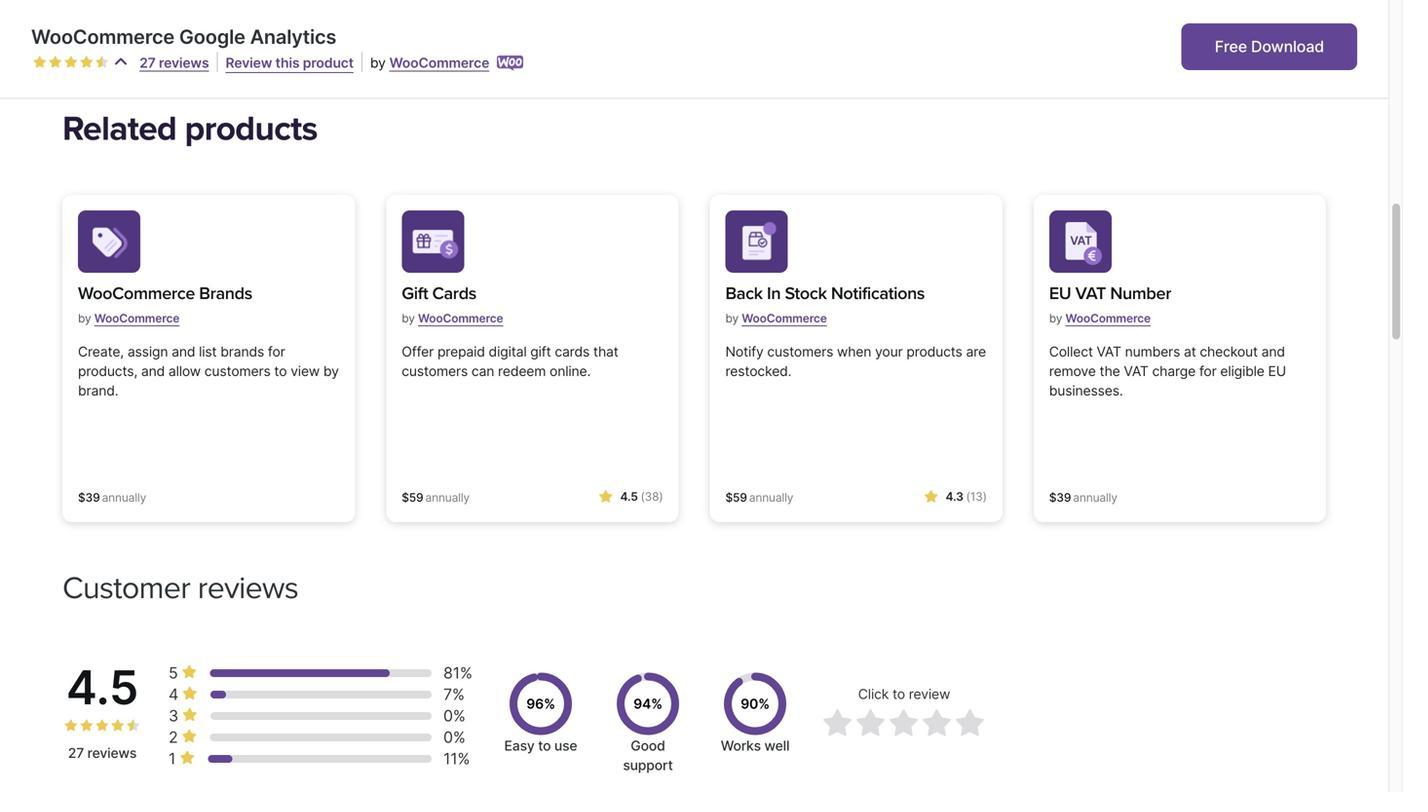 Task type: vqa. For each thing, say whether or not it's contained in the screenshot.


Task type: describe. For each thing, give the bounding box(es) containing it.
woocommerce inside gift cards by woocommerce
[[418, 312, 503, 326]]

0 horizontal spatial rate product 5 stars image
[[96, 56, 109, 69]]

0 vertical spatial this
[[432, 32, 458, 51]]

eligible
[[1221, 363, 1265, 380]]

5 stars, 81% of reviews element
[[169, 663, 201, 684]]

0 horizontal spatial and
[[141, 363, 165, 380]]

customer
[[62, 570, 190, 607]]

offer
[[402, 344, 434, 360]]

good support
[[623, 738, 673, 774]]

by woocommerce
[[370, 55, 489, 71]]

woocommerce brands by woocommerce
[[78, 283, 252, 326]]

digital
[[489, 344, 527, 360]]

vat for collect
[[1097, 344, 1122, 360]]

to right the required
[[383, 32, 398, 51]]

rate product 4 stars image for the left rate product 5 stars icon
[[80, 56, 94, 69]]

by inside back in stock notifications by woocommerce
[[726, 312, 739, 326]]

2
[[169, 728, 178, 747]]

number
[[1110, 283, 1172, 304]]

3 annually from the left
[[749, 491, 794, 505]]

review this product button
[[226, 53, 354, 73]]

) for woocommerce
[[659, 490, 663, 504]]

gift
[[402, 283, 428, 304]]

free download
[[1215, 37, 1325, 56]]

eu inside collect vat numbers at checkout and remove the vat charge for eligible eu businesses.
[[1269, 363, 1287, 380]]

good
[[631, 738, 665, 755]]

easy to use
[[504, 738, 577, 755]]

assign
[[127, 344, 168, 360]]

easy
[[504, 738, 535, 755]]

woocommerce google analytics
[[31, 25, 336, 49]]

1 star, 11% of reviews element
[[169, 749, 199, 770]]

rate product 5 stars image for click to review
[[955, 708, 986, 740]]

1 vertical spatial reviews
[[198, 570, 298, 607]]

notify customers when your products are restocked.
[[726, 344, 986, 380]]

11%
[[443, 750, 470, 769]]

extension
[[462, 32, 532, 51]]

eu vat number by woocommerce
[[1049, 283, 1172, 326]]

woocommerce link for woocommerce brands
[[94, 304, 180, 333]]

notify
[[726, 344, 764, 360]]

brands
[[199, 283, 252, 304]]

to right click
[[893, 686, 905, 703]]

that
[[593, 344, 619, 360]]

customers inside create, assign and list brands for products, and allow customers to view by brand.
[[204, 363, 271, 380]]

cards
[[432, 283, 477, 304]]

customers inside notify customers when your products are restocked.
[[767, 344, 834, 360]]

notifications
[[831, 283, 925, 304]]

works well
[[721, 738, 790, 755]]

gift
[[530, 344, 551, 360]]

1 horizontal spatial google
[[179, 25, 245, 49]]

this inside button
[[275, 55, 300, 71]]

13
[[970, 490, 983, 504]]

review
[[909, 686, 950, 703]]

cards
[[555, 344, 590, 360]]

0% for 2
[[443, 728, 466, 747]]

redeem
[[498, 363, 546, 380]]

3
[[169, 707, 178, 726]]

is
[[304, 32, 315, 51]]

free
[[77, 32, 106, 51]]

create,
[[78, 344, 124, 360]]

$59 for by
[[402, 491, 424, 505]]

) for notifications
[[983, 490, 987, 504]]

download
[[1251, 37, 1325, 56]]

your
[[875, 344, 903, 360]]

4.3 ( 13 )
[[946, 490, 987, 504]]

click
[[858, 686, 889, 703]]

81%
[[443, 664, 472, 683]]

rate product 5 stars image for 4.5
[[127, 719, 140, 733]]

related products
[[62, 108, 318, 150]]

4.5 ( 38 )
[[620, 490, 663, 504]]

and inside collect vat numbers at checkout and remove the vat charge for eligible eu businesses.
[[1262, 344, 1286, 360]]

restocked.
[[726, 363, 792, 380]]

rate product 1 star image for rate product 3 stars icon
[[64, 719, 78, 733]]

the
[[1100, 363, 1121, 380]]

$59 for stock
[[726, 491, 747, 505]]

required
[[319, 32, 379, 51]]

brands
[[220, 344, 264, 360]]

7%
[[443, 685, 465, 704]]

a free google analytics account is required to use this extension
[[62, 32, 532, 51]]

0 horizontal spatial 27
[[68, 745, 84, 762]]

$39 annually for by
[[78, 491, 146, 505]]

1 annually from the left
[[102, 491, 146, 505]]

product
[[303, 55, 354, 71]]

$39 annually for number
[[1049, 491, 1118, 505]]

review this product
[[226, 55, 354, 71]]

products,
[[78, 363, 138, 380]]

are
[[966, 344, 986, 360]]

businesses.
[[1049, 383, 1123, 399]]

$39 for by
[[78, 491, 100, 505]]

support
[[623, 757, 673, 774]]

0 horizontal spatial google
[[110, 32, 163, 51]]

list
[[199, 344, 217, 360]]

when
[[837, 344, 872, 360]]

remove
[[1049, 363, 1096, 380]]

checkout
[[1200, 344, 1258, 360]]

38
[[645, 490, 659, 504]]

1 vertical spatial rate product 3 stars image
[[889, 708, 920, 740]]

2 vertical spatial reviews
[[87, 745, 137, 762]]

can
[[472, 363, 494, 380]]

gift cards by woocommerce
[[402, 283, 503, 326]]

0 horizontal spatial analytics
[[167, 32, 235, 51]]

by down the required
[[370, 55, 386, 71]]



Task type: locate. For each thing, give the bounding box(es) containing it.
products down "review"
[[185, 108, 318, 150]]

woocommerce link for gift cards
[[418, 304, 503, 333]]

1 horizontal spatial and
[[172, 344, 195, 360]]

use right easy on the left bottom
[[555, 738, 577, 755]]

eu
[[1049, 283, 1072, 304], [1269, 363, 1287, 380]]

2 $39 from the left
[[1049, 491, 1071, 505]]

view
[[291, 363, 320, 380]]

1 horizontal spatial $59
[[726, 491, 747, 505]]

free download link
[[1182, 23, 1358, 70]]

vat down numbers at the top right of the page
[[1124, 363, 1149, 380]]

2 ) from the left
[[983, 490, 987, 504]]

1 vertical spatial 0%
[[443, 728, 466, 747]]

rate product 4 stars image for rate product 5 stars icon corresponding to click to review
[[922, 708, 953, 740]]

1 horizontal spatial use
[[555, 738, 577, 755]]

( for woocommerce
[[641, 490, 645, 504]]

2 stars, 0% of reviews element
[[169, 727, 201, 749]]

this
[[432, 32, 458, 51], [275, 55, 300, 71]]

3 stars, 0% of reviews element
[[169, 706, 202, 727]]

1 vertical spatial rate product 2 stars image
[[856, 708, 887, 740]]

account
[[239, 32, 299, 51]]

rate product 2 stars image down a
[[49, 56, 62, 69]]

1 horizontal spatial analytics
[[250, 25, 336, 49]]

works
[[721, 738, 761, 755]]

by down back
[[726, 312, 739, 326]]

woocommerce brands link
[[78, 281, 252, 307]]

0 horizontal spatial $59
[[402, 491, 424, 505]]

woocommerce link for back in stock notifications
[[742, 304, 827, 333]]

rate product 1 star image for rate product 3 stars image to the top
[[33, 56, 47, 69]]

$59 annually for by
[[402, 491, 470, 505]]

0 vertical spatial 27 reviews
[[140, 55, 209, 71]]

$59 annually
[[402, 491, 470, 505], [726, 491, 794, 505]]

1 horizontal spatial rate product 2 stars image
[[856, 708, 887, 740]]

well
[[765, 738, 790, 755]]

vat for eu
[[1076, 283, 1106, 304]]

1 vertical spatial 27 reviews
[[68, 745, 137, 762]]

customers
[[767, 344, 834, 360], [204, 363, 271, 380], [402, 363, 468, 380]]

rate product 3 stars image down "click to review"
[[889, 708, 920, 740]]

0 vertical spatial eu
[[1049, 283, 1072, 304]]

google up "review"
[[179, 25, 245, 49]]

and up allow
[[172, 344, 195, 360]]

woocommerce inside back in stock notifications by woocommerce
[[742, 312, 827, 326]]

customers down offer
[[402, 363, 468, 380]]

rate product 3 stars image
[[96, 719, 109, 733]]

1 $39 annually from the left
[[78, 491, 146, 505]]

1 vertical spatial for
[[1200, 363, 1217, 380]]

0 horizontal spatial for
[[268, 344, 285, 360]]

2 $59 annually from the left
[[726, 491, 794, 505]]

0 vertical spatial 0%
[[443, 707, 466, 726]]

1 horizontal spatial $59 annually
[[726, 491, 794, 505]]

analytics up review this product button
[[250, 25, 336, 49]]

$39 for number
[[1049, 491, 1071, 505]]

free
[[1215, 37, 1248, 56]]

1 ( from the left
[[641, 490, 645, 504]]

brand.
[[78, 383, 118, 399]]

in
[[767, 283, 781, 304]]

by right 'view' at the top left of page
[[323, 363, 339, 380]]

for right brands at the left top of page
[[268, 344, 285, 360]]

2 horizontal spatial customers
[[767, 344, 834, 360]]

gift cards link
[[402, 281, 503, 307]]

analytics
[[250, 25, 336, 49], [167, 32, 235, 51]]

0 horizontal spatial customers
[[204, 363, 271, 380]]

products inside notify customers when your products are restocked.
[[907, 344, 963, 360]]

and up "eligible"
[[1262, 344, 1286, 360]]

products left are
[[907, 344, 963, 360]]

google up 27 reviews link
[[110, 32, 163, 51]]

0 vertical spatial rate product 2 stars image
[[49, 56, 62, 69]]

0% down 7% at the bottom of page
[[443, 707, 466, 726]]

stock
[[785, 283, 827, 304]]

0 vertical spatial rate product 4 stars image
[[80, 56, 94, 69]]

$39
[[78, 491, 100, 505], [1049, 491, 1071, 505]]

by inside create, assign and list brands for products, and allow customers to view by brand.
[[323, 363, 339, 380]]

eu up collect
[[1049, 283, 1072, 304]]

0 vertical spatial 27
[[140, 55, 156, 71]]

use up by woocommerce
[[402, 32, 428, 51]]

rate product 1 star image
[[823, 708, 854, 740]]

2 horizontal spatial and
[[1262, 344, 1286, 360]]

eu right "eligible"
[[1269, 363, 1287, 380]]

1 $39 from the left
[[78, 491, 100, 505]]

1 horizontal spatial customers
[[402, 363, 468, 380]]

0 vertical spatial rate product 1 star image
[[33, 56, 47, 69]]

27
[[140, 55, 156, 71], [68, 745, 84, 762]]

$59 annually for stock
[[726, 491, 794, 505]]

free google analytics account link
[[77, 32, 299, 51]]

annually
[[102, 491, 146, 505], [425, 491, 470, 505], [749, 491, 794, 505], [1073, 491, 1118, 505]]

0 horizontal spatial 27 reviews
[[68, 745, 137, 762]]

0 vertical spatial rate product 3 stars image
[[64, 56, 78, 69]]

vat left number
[[1076, 283, 1106, 304]]

1 horizontal spatial $39
[[1049, 491, 1071, 505]]

0 horizontal spatial use
[[402, 32, 428, 51]]

back in stock notifications by woocommerce
[[726, 283, 925, 326]]

27 reviews link
[[140, 55, 209, 71]]

customers up restocked. at the top right of page
[[767, 344, 834, 360]]

1 vertical spatial 27
[[68, 745, 84, 762]]

rate product 4 stars image
[[80, 56, 94, 69], [922, 708, 953, 740]]

developed by woocommerce image
[[497, 56, 524, 71]]

collect vat numbers at checkout and remove the vat charge for eligible eu businesses.
[[1049, 344, 1287, 399]]

woocommerce link for eu vat number
[[1066, 304, 1151, 333]]

for inside create, assign and list brands for products, and allow customers to view by brand.
[[268, 344, 285, 360]]

by up collect
[[1049, 312, 1063, 326]]

customer reviews
[[62, 570, 298, 607]]

0 horizontal spatial $39 annually
[[78, 491, 146, 505]]

1 horizontal spatial this
[[432, 32, 458, 51]]

and
[[172, 344, 195, 360], [1262, 344, 1286, 360], [141, 363, 165, 380]]

2 ( from the left
[[966, 490, 970, 504]]

this up by woocommerce
[[432, 32, 458, 51]]

to
[[383, 32, 398, 51], [274, 363, 287, 380], [893, 686, 905, 703], [538, 738, 551, 755]]

to left 'view' at the top left of page
[[274, 363, 287, 380]]

1
[[169, 750, 176, 769]]

1 vertical spatial eu
[[1269, 363, 1287, 380]]

by inside gift cards by woocommerce
[[402, 312, 415, 326]]

charge
[[1153, 363, 1196, 380]]

0 vertical spatial products
[[185, 108, 318, 150]]

woocommerce inside eu vat number by woocommerce
[[1066, 312, 1151, 326]]

4.5 for 4.5
[[66, 660, 139, 716]]

0 horizontal spatial 4.5
[[66, 660, 139, 716]]

rate product 4 stars image down review
[[922, 708, 953, 740]]

2 horizontal spatial rate product 5 stars image
[[955, 708, 986, 740]]

prepaid
[[438, 344, 485, 360]]

4 stars, 7% of reviews element
[[169, 684, 202, 706]]

rate product 2 stars image
[[49, 56, 62, 69], [856, 708, 887, 740]]

create, assign and list brands for products, and allow customers to view by brand.
[[78, 344, 339, 399]]

4.5 for 4.5 ( 38 )
[[620, 490, 638, 504]]

a
[[62, 32, 73, 51]]

27 reviews down free google analytics account link
[[140, 55, 209, 71]]

1 vertical spatial use
[[555, 738, 577, 755]]

by down gift
[[402, 312, 415, 326]]

rate product 2 stars image
[[80, 719, 94, 733]]

numbers
[[1125, 344, 1181, 360]]

4.5 left 38
[[620, 490, 638, 504]]

0% for 3
[[443, 707, 466, 726]]

rate product 4 stars image down free
[[80, 56, 94, 69]]

2 annually from the left
[[425, 491, 470, 505]]

analytics up 27 reviews link
[[167, 32, 235, 51]]

1 horizontal spatial )
[[983, 490, 987, 504]]

0 horizontal spatial rate product 2 stars image
[[49, 56, 62, 69]]

1 horizontal spatial rate product 3 stars image
[[889, 708, 920, 740]]

products
[[185, 108, 318, 150], [907, 344, 963, 360]]

1 horizontal spatial eu
[[1269, 363, 1287, 380]]

vat
[[1076, 283, 1106, 304], [1097, 344, 1122, 360], [1124, 363, 1149, 380]]

0 vertical spatial vat
[[1076, 283, 1106, 304]]

rate product 5 stars image
[[96, 56, 109, 69], [955, 708, 986, 740], [127, 719, 140, 733]]

1 ) from the left
[[659, 490, 663, 504]]

0 vertical spatial reviews
[[159, 55, 209, 71]]

to right easy on the left bottom
[[538, 738, 551, 755]]

1 horizontal spatial 4.5
[[620, 490, 638, 504]]

back
[[726, 283, 763, 304]]

4.5
[[620, 490, 638, 504], [66, 660, 139, 716]]

and down assign
[[141, 363, 165, 380]]

2 vertical spatial vat
[[1124, 363, 1149, 380]]

$59
[[402, 491, 424, 505], [726, 491, 747, 505]]

back in stock notifications link
[[726, 281, 925, 307]]

1 $59 annually from the left
[[402, 491, 470, 505]]

rate product 1 star image
[[33, 56, 47, 69], [64, 719, 78, 733]]

0 horizontal spatial rate product 4 stars image
[[80, 56, 94, 69]]

for down the checkout
[[1200, 363, 1217, 380]]

27 down woocommerce google analytics
[[140, 55, 156, 71]]

1 $59 from the left
[[402, 491, 424, 505]]

27 down rate product 2 stars icon
[[68, 745, 84, 762]]

click to review
[[858, 686, 950, 703]]

2 $39 annually from the left
[[1049, 491, 1118, 505]]

1 vertical spatial 4.5
[[66, 660, 139, 716]]

1 horizontal spatial rate product 5 stars image
[[127, 719, 140, 733]]

by inside eu vat number by woocommerce
[[1049, 312, 1063, 326]]

to inside create, assign and list brands for products, and allow customers to view by brand.
[[274, 363, 287, 380]]

for inside collect vat numbers at checkout and remove the vat charge for eligible eu businesses.
[[1200, 363, 1217, 380]]

1 0% from the top
[[443, 707, 466, 726]]

eu vat number link
[[1049, 281, 1172, 307]]

0 horizontal spatial rate product 1 star image
[[33, 56, 47, 69]]

allow
[[168, 363, 201, 380]]

this down a free google analytics account is required to use this extension
[[275, 55, 300, 71]]

rate product 2 stars image down click
[[856, 708, 887, 740]]

customers inside offer prepaid digital gift cards that customers can redeem online.
[[402, 363, 468, 380]]

4 annually from the left
[[1073, 491, 1118, 505]]

4.5 up rate product 3 stars icon
[[66, 660, 139, 716]]

rate product 3 stars image down a
[[64, 56, 78, 69]]

0 horizontal spatial this
[[275, 55, 300, 71]]

collect
[[1049, 344, 1093, 360]]

1 vertical spatial products
[[907, 344, 963, 360]]

0 horizontal spatial rate product 3 stars image
[[64, 56, 78, 69]]

offer prepaid digital gift cards that customers can redeem online.
[[402, 344, 619, 380]]

eu inside eu vat number by woocommerce
[[1049, 283, 1072, 304]]

0 horizontal spatial )
[[659, 490, 663, 504]]

rate product 3 stars image
[[64, 56, 78, 69], [889, 708, 920, 740]]

1 horizontal spatial (
[[966, 490, 970, 504]]

2 0% from the top
[[443, 728, 466, 747]]

$39 annually
[[78, 491, 146, 505], [1049, 491, 1118, 505]]

( for notifications
[[966, 490, 970, 504]]

rate product 2 stars image for rate product 3 stars image to the top
[[49, 56, 62, 69]]

related
[[62, 108, 177, 150]]

27 reviews down rate product 3 stars icon
[[68, 745, 137, 762]]

1 horizontal spatial products
[[907, 344, 963, 360]]

1 vertical spatial vat
[[1097, 344, 1122, 360]]

vat up the
[[1097, 344, 1122, 360]]

1 horizontal spatial rate product 4 stars image
[[922, 708, 953, 740]]

0 vertical spatial use
[[402, 32, 428, 51]]

0 vertical spatial for
[[268, 344, 285, 360]]

woocommerce link
[[389, 55, 489, 71], [94, 304, 180, 333], [418, 304, 503, 333], [742, 304, 827, 333], [1066, 304, 1151, 333]]

0 horizontal spatial $39
[[78, 491, 100, 505]]

use
[[402, 32, 428, 51], [555, 738, 577, 755]]

0% up 11%
[[443, 728, 466, 747]]

1 horizontal spatial 27
[[140, 55, 156, 71]]

reviews
[[159, 55, 209, 71], [198, 570, 298, 607], [87, 745, 137, 762]]

1 vertical spatial rate product 4 stars image
[[922, 708, 953, 740]]

0%
[[443, 707, 466, 726], [443, 728, 466, 747]]

1 horizontal spatial rate product 1 star image
[[64, 719, 78, 733]]

0 vertical spatial 4.5
[[620, 490, 638, 504]]

customers down brands at the left top of page
[[204, 363, 271, 380]]

0 horizontal spatial products
[[185, 108, 318, 150]]

4
[[169, 685, 178, 704]]

0 horizontal spatial eu
[[1049, 283, 1072, 304]]

woocommerce
[[31, 25, 175, 49], [389, 55, 489, 71], [78, 283, 195, 304], [94, 312, 180, 326], [418, 312, 503, 326], [742, 312, 827, 326], [1066, 312, 1151, 326]]

1 horizontal spatial $39 annually
[[1049, 491, 1118, 505]]

by up create,
[[78, 312, 91, 326]]

for
[[268, 344, 285, 360], [1200, 363, 1217, 380]]

rate product 4 stars image
[[111, 719, 125, 733]]

4.3
[[946, 490, 964, 504]]

5
[[169, 664, 178, 683]]

0 horizontal spatial $59 annually
[[402, 491, 470, 505]]

1 vertical spatial this
[[275, 55, 300, 71]]

1 horizontal spatial 27 reviews
[[140, 55, 209, 71]]

at
[[1184, 344, 1197, 360]]

vat inside eu vat number by woocommerce
[[1076, 283, 1106, 304]]

1 vertical spatial rate product 1 star image
[[64, 719, 78, 733]]

review
[[226, 55, 272, 71]]

2 $59 from the left
[[726, 491, 747, 505]]

0 horizontal spatial (
[[641, 490, 645, 504]]

)
[[659, 490, 663, 504], [983, 490, 987, 504]]

online.
[[550, 363, 591, 380]]

1 horizontal spatial for
[[1200, 363, 1217, 380]]

by inside woocommerce brands by woocommerce
[[78, 312, 91, 326]]

rate product 2 stars image for rate product 3 stars image to the bottom
[[856, 708, 887, 740]]



